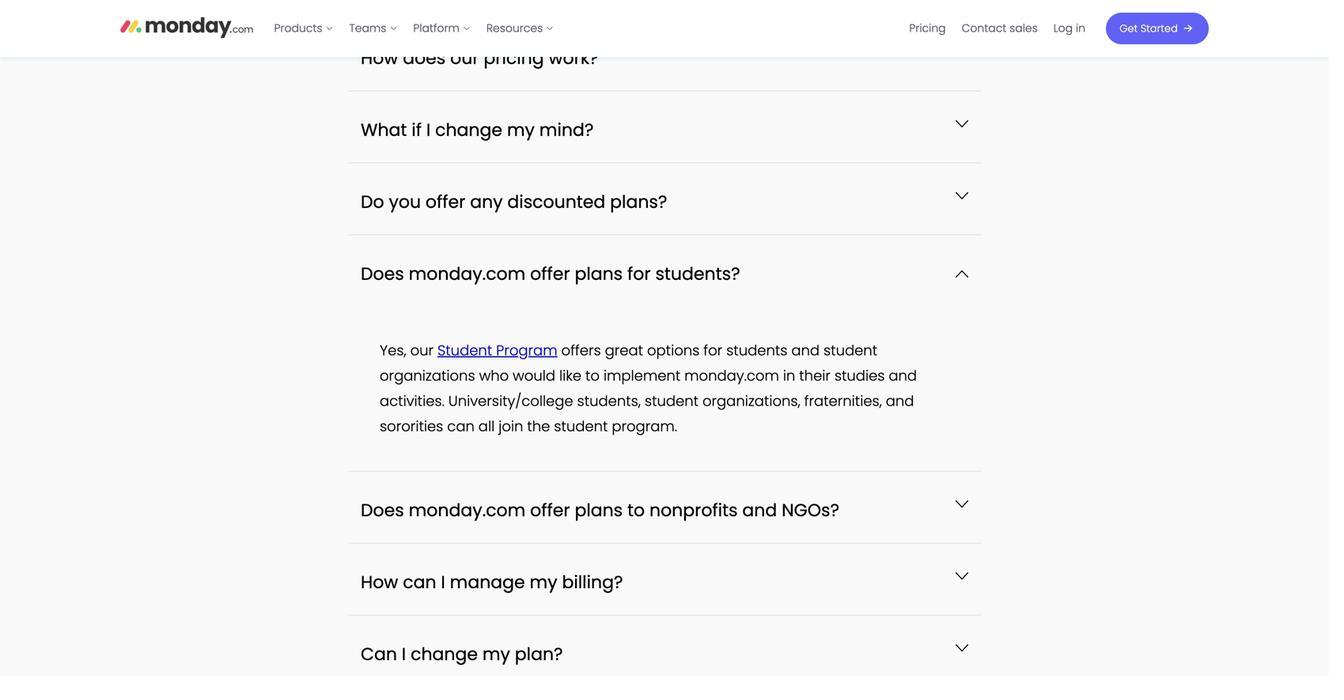 Task type: describe. For each thing, give the bounding box(es) containing it.
students
[[726, 340, 787, 361]]

what
[[361, 118, 407, 142]]

the
[[527, 416, 550, 437]]

my for manage
[[530, 570, 557, 594]]

program
[[496, 340, 557, 361]]

platform link
[[405, 16, 478, 41]]

like
[[559, 366, 581, 386]]

our inside how does our pricing work? dropdown button
[[450, 46, 479, 70]]

2 vertical spatial my
[[482, 642, 510, 666]]

how does our pricing work?
[[361, 46, 599, 70]]

discounted
[[507, 190, 605, 214]]

contact sales link
[[954, 16, 1046, 41]]

can
[[361, 642, 397, 666]]

for inside offers great options for students and student organizations who would like to implement monday.com in their studies and activities. university/college students, student organizations, fraternities, and sororities can all join the student program.
[[703, 340, 722, 361]]

offers
[[561, 340, 601, 361]]

get started
[[1120, 21, 1178, 36]]

does monday.com offer plans to nonprofits and ngos?
[[361, 498, 839, 522]]

pricing link
[[901, 16, 954, 41]]

all
[[478, 416, 495, 437]]

contact sales
[[962, 21, 1038, 36]]

how can i manage my billing?
[[361, 570, 623, 594]]

can i change my plan?
[[361, 642, 563, 666]]

offer for for
[[530, 262, 570, 286]]

join
[[498, 416, 523, 437]]

billing?
[[562, 570, 623, 594]]

region containing yes, our
[[380, 338, 949, 439]]

and up the their
[[791, 340, 820, 361]]

offer for to
[[530, 498, 570, 522]]

do
[[361, 190, 384, 214]]

and inside dropdown button
[[742, 498, 777, 522]]

how for how does our pricing work?
[[361, 46, 398, 70]]

students?
[[655, 262, 740, 286]]

student
[[437, 340, 492, 361]]

teams link
[[341, 16, 405, 41]]

get
[[1120, 21, 1138, 36]]

main element
[[266, 0, 1209, 57]]

monday.com logo image
[[120, 10, 254, 44]]

resources link
[[478, 16, 562, 41]]

ngos?
[[782, 498, 839, 522]]

plans for for
[[575, 262, 623, 286]]

plans for to
[[575, 498, 623, 522]]

program.
[[612, 416, 677, 437]]

great
[[605, 340, 643, 361]]

to inside offers great options for students and student organizations who would like to implement monday.com in their studies and activities. university/college students, student organizations, fraternities, and sororities can all join the student program.
[[585, 366, 600, 386]]

plans?
[[610, 190, 667, 214]]

students,
[[577, 391, 641, 411]]

i for can
[[441, 570, 445, 594]]

does for does monday.com offer plans to nonprofits and ngos?
[[361, 498, 404, 522]]

log in
[[1054, 21, 1085, 36]]

log
[[1054, 21, 1073, 36]]

work?
[[549, 46, 599, 70]]

my for change
[[507, 118, 535, 142]]

sales
[[1010, 21, 1038, 36]]

1 vertical spatial our
[[410, 340, 434, 361]]

monday.com for does monday.com offer plans to nonprofits and ngos?
[[409, 498, 526, 522]]

what if i change my mind?
[[361, 118, 594, 142]]

offers great options for students and student organizations who would like to implement monday.com in their studies and activities. university/college students, student organizations, fraternities, and sororities can all join the student program.
[[380, 340, 917, 437]]



Task type: locate. For each thing, give the bounding box(es) containing it.
my left plan?
[[482, 642, 510, 666]]

list containing pricing
[[901, 0, 1093, 57]]

and right the fraternities,
[[886, 391, 914, 411]]

0 vertical spatial change
[[435, 118, 502, 142]]

list containing products
[[266, 0, 562, 57]]

how can i manage my billing? button
[[348, 544, 981, 615]]

for
[[627, 262, 651, 286], [703, 340, 722, 361]]

my
[[507, 118, 535, 142], [530, 570, 557, 594], [482, 642, 510, 666]]

list
[[266, 0, 562, 57], [901, 0, 1093, 57]]

for right options
[[703, 340, 722, 361]]

1 list from the left
[[266, 0, 562, 57]]

does monday.com offer plans for students?
[[361, 262, 740, 286]]

how down teams link
[[361, 46, 398, 70]]

does
[[361, 262, 404, 286], [361, 498, 404, 522]]

0 vertical spatial plans
[[575, 262, 623, 286]]

pricing
[[909, 21, 946, 36]]

2 how from the top
[[361, 570, 398, 594]]

does inside does monday.com offer plans to nonprofits and ngos? dropdown button
[[361, 498, 404, 522]]

1 vertical spatial how
[[361, 570, 398, 594]]

plans up billing?
[[575, 498, 623, 522]]

change
[[435, 118, 502, 142], [411, 642, 478, 666]]

i for if
[[426, 118, 431, 142]]

1 vertical spatial does
[[361, 498, 404, 522]]

monday.com up organizations,
[[684, 366, 779, 386]]

sororities
[[380, 416, 443, 437]]

our
[[450, 46, 479, 70], [410, 340, 434, 361]]

monday.com for does monday.com offer plans for students?
[[409, 262, 526, 286]]

1 vertical spatial for
[[703, 340, 722, 361]]

0 vertical spatial our
[[450, 46, 479, 70]]

change right can
[[411, 642, 478, 666]]

my inside "dropdown button"
[[507, 118, 535, 142]]

our down platform link at the top of page
[[450, 46, 479, 70]]

i
[[426, 118, 431, 142], [441, 570, 445, 594], [402, 642, 406, 666]]

how up can
[[361, 570, 398, 594]]

1 horizontal spatial to
[[627, 498, 645, 522]]

does for does monday.com offer plans for students?
[[361, 262, 404, 286]]

0 vertical spatial to
[[585, 366, 600, 386]]

products
[[274, 21, 322, 36]]

0 horizontal spatial for
[[627, 262, 651, 286]]

started
[[1141, 21, 1178, 36]]

student up the studies
[[824, 340, 877, 361]]

student program link
[[437, 340, 557, 361]]

products link
[[266, 16, 341, 41]]

0 horizontal spatial our
[[410, 340, 434, 361]]

mind?
[[539, 118, 594, 142]]

plan?
[[515, 642, 563, 666]]

plans
[[575, 262, 623, 286], [575, 498, 623, 522]]

1 vertical spatial in
[[783, 366, 795, 386]]

1 vertical spatial change
[[411, 642, 478, 666]]

resources
[[486, 21, 543, 36]]

monday.com up manage at the left bottom of page
[[409, 498, 526, 522]]

0 vertical spatial can
[[447, 416, 475, 437]]

2 vertical spatial student
[[554, 416, 608, 437]]

2 plans from the top
[[575, 498, 623, 522]]

my left billing?
[[530, 570, 557, 594]]

1 vertical spatial my
[[530, 570, 557, 594]]

1 horizontal spatial student
[[645, 391, 699, 411]]

0 vertical spatial for
[[627, 262, 651, 286]]

what if i change my mind? button
[[348, 91, 981, 162]]

1 plans from the top
[[575, 262, 623, 286]]

organizations,
[[702, 391, 800, 411]]

1 horizontal spatial can
[[447, 416, 475, 437]]

does monday.com offer plans to nonprofits and ngos? button
[[348, 472, 981, 543]]

0 vertical spatial student
[[824, 340, 877, 361]]

if
[[412, 118, 422, 142]]

0 horizontal spatial in
[[783, 366, 795, 386]]

yes, our student program
[[380, 340, 557, 361]]

monday.com
[[409, 262, 526, 286], [684, 366, 779, 386], [409, 498, 526, 522]]

teams
[[349, 21, 386, 36]]

2 horizontal spatial i
[[441, 570, 445, 594]]

student
[[824, 340, 877, 361], [645, 391, 699, 411], [554, 416, 608, 437]]

2 list from the left
[[901, 0, 1093, 57]]

1 horizontal spatial in
[[1076, 21, 1085, 36]]

in
[[1076, 21, 1085, 36], [783, 366, 795, 386]]

in inside offers great options for students and student organizations who would like to implement monday.com in their studies and activities. university/college students, student organizations, fraternities, and sororities can all join the student program.
[[783, 366, 795, 386]]

do you offer any discounted plans?
[[361, 190, 667, 214]]

1 horizontal spatial for
[[703, 340, 722, 361]]

and right the studies
[[889, 366, 917, 386]]

options
[[647, 340, 700, 361]]

1 vertical spatial plans
[[575, 498, 623, 522]]

1 horizontal spatial list
[[901, 0, 1093, 57]]

can i change my plan? button
[[348, 616, 981, 676]]

manage
[[450, 570, 525, 594]]

student up "program."
[[645, 391, 699, 411]]

2 vertical spatial i
[[402, 642, 406, 666]]

does monday.com offer plans for students? button
[[348, 235, 981, 306]]

yes,
[[380, 340, 406, 361]]

1 horizontal spatial our
[[450, 46, 479, 70]]

do you offer any discounted plans? button
[[348, 163, 981, 234]]

contact
[[962, 21, 1007, 36]]

log in link
[[1046, 16, 1093, 41]]

i left manage at the left bottom of page
[[441, 570, 445, 594]]

in right log
[[1076, 21, 1085, 36]]

change inside what if i change my mind? "dropdown button"
[[435, 118, 502, 142]]

1 vertical spatial offer
[[530, 262, 570, 286]]

student down students,
[[554, 416, 608, 437]]

0 horizontal spatial to
[[585, 366, 600, 386]]

i right if
[[426, 118, 431, 142]]

my left mind?
[[507, 118, 535, 142]]

0 vertical spatial in
[[1076, 21, 1085, 36]]

for inside dropdown button
[[627, 262, 651, 286]]

would
[[513, 366, 555, 386]]

0 vertical spatial my
[[507, 118, 535, 142]]

get started button
[[1106, 13, 1209, 44]]

offer for discounted
[[426, 190, 465, 214]]

to right the like
[[585, 366, 600, 386]]

for left students?
[[627, 262, 651, 286]]

0 vertical spatial monday.com
[[409, 262, 526, 286]]

pricing
[[484, 46, 544, 70]]

in left the their
[[783, 366, 795, 386]]

i right can
[[402, 642, 406, 666]]

you
[[389, 190, 421, 214]]

can
[[447, 416, 475, 437], [403, 570, 436, 594]]

0 vertical spatial offer
[[426, 190, 465, 214]]

how
[[361, 46, 398, 70], [361, 570, 398, 594]]

to
[[585, 366, 600, 386], [627, 498, 645, 522]]

1 vertical spatial i
[[441, 570, 445, 594]]

2 vertical spatial monday.com
[[409, 498, 526, 522]]

1 horizontal spatial i
[[426, 118, 431, 142]]

plans up offers
[[575, 262, 623, 286]]

1 vertical spatial can
[[403, 570, 436, 594]]

1 vertical spatial monday.com
[[684, 366, 779, 386]]

studies
[[834, 366, 885, 386]]

1 vertical spatial student
[[645, 391, 699, 411]]

their
[[799, 366, 831, 386]]

and left ngos?
[[742, 498, 777, 522]]

0 vertical spatial does
[[361, 262, 404, 286]]

can inside dropdown button
[[403, 570, 436, 594]]

monday.com down any on the top
[[409, 262, 526, 286]]

nonprofits
[[649, 498, 738, 522]]

0 vertical spatial how
[[361, 46, 398, 70]]

fraternities,
[[804, 391, 882, 411]]

2 does from the top
[[361, 498, 404, 522]]

offer
[[426, 190, 465, 214], [530, 262, 570, 286], [530, 498, 570, 522]]

how does our pricing work? button
[[348, 19, 981, 90]]

1 how from the top
[[361, 46, 398, 70]]

0 horizontal spatial student
[[554, 416, 608, 437]]

i inside "dropdown button"
[[426, 118, 431, 142]]

change right if
[[435, 118, 502, 142]]

can inside offers great options for students and student organizations who would like to implement monday.com in their studies and activities. university/college students, student organizations, fraternities, and sororities can all join the student program.
[[447, 416, 475, 437]]

organizations
[[380, 366, 475, 386]]

change inside can i change my plan? dropdown button
[[411, 642, 478, 666]]

activities.
[[380, 391, 444, 411]]

1 vertical spatial to
[[627, 498, 645, 522]]

0 horizontal spatial list
[[266, 0, 562, 57]]

does
[[403, 46, 446, 70]]

university/college
[[448, 391, 573, 411]]

1 does from the top
[[361, 262, 404, 286]]

can left manage at the left bottom of page
[[403, 570, 436, 594]]

0 horizontal spatial i
[[402, 642, 406, 666]]

how for how can i manage my billing?
[[361, 570, 398, 594]]

can left all
[[447, 416, 475, 437]]

who
[[479, 366, 509, 386]]

to left the nonprofits
[[627, 498, 645, 522]]

does inside does monday.com offer plans for students? dropdown button
[[361, 262, 404, 286]]

region
[[380, 338, 949, 439]]

monday.com inside offers great options for students and student organizations who would like to implement monday.com in their studies and activities. university/college students, student organizations, fraternities, and sororities can all join the student program.
[[684, 366, 779, 386]]

any
[[470, 190, 503, 214]]

implement
[[603, 366, 681, 386]]

and
[[791, 340, 820, 361], [889, 366, 917, 386], [886, 391, 914, 411], [742, 498, 777, 522]]

0 vertical spatial i
[[426, 118, 431, 142]]

0 horizontal spatial can
[[403, 570, 436, 594]]

our up organizations
[[410, 340, 434, 361]]

platform
[[413, 21, 459, 36]]

2 vertical spatial offer
[[530, 498, 570, 522]]

2 horizontal spatial student
[[824, 340, 877, 361]]

to inside dropdown button
[[627, 498, 645, 522]]



Task type: vqa. For each thing, say whether or not it's contained in the screenshot.
the bottom offer
yes



